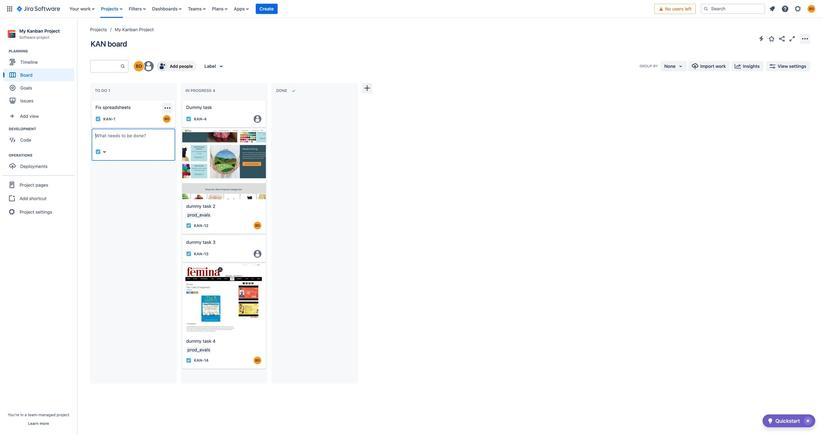 Task type: describe. For each thing, give the bounding box(es) containing it.
planning image
[[1, 47, 9, 55]]

heading for planning image group
[[9, 49, 77, 54]]

heading for development icon group
[[9, 127, 77, 132]]

add people image
[[158, 62, 166, 70]]

0 horizontal spatial list
[[66, 0, 655, 18]]

in progress element
[[186, 88, 217, 93]]

star kan board image
[[769, 35, 776, 43]]

settings image
[[795, 5, 803, 13]]

primary element
[[4, 0, 655, 18]]

create column image
[[364, 84, 371, 92]]

goal image
[[10, 85, 15, 91]]

notifications image
[[769, 5, 777, 13]]

development image
[[1, 125, 9, 133]]

automations menu button icon image
[[758, 35, 766, 42]]

enter full screen image
[[789, 35, 797, 43]]

2 create issue image from the top
[[178, 231, 186, 239]]

check image
[[767, 417, 775, 425]]

appswitcher icon image
[[6, 5, 14, 13]]

group for development icon
[[3, 127, 77, 148]]

What needs to be done? - Press the "Enter" key to submit or the "Escape" key to cancel. text field
[[96, 133, 172, 145]]

dismiss quickstart image
[[804, 416, 814, 426]]



Task type: locate. For each thing, give the bounding box(es) containing it.
2 heading from the top
[[9, 127, 77, 132]]

list
[[66, 0, 655, 18], [767, 3, 820, 15]]

your profile and settings image
[[809, 5, 816, 13]]

banner
[[0, 0, 824, 18]]

3 heading from the top
[[9, 153, 77, 158]]

heading
[[9, 49, 77, 54], [9, 127, 77, 132], [9, 153, 77, 158]]

heading for group corresponding to operations icon
[[9, 153, 77, 158]]

Search this board text field
[[91, 61, 120, 72]]

jira software image
[[17, 5, 60, 13], [17, 5, 60, 13]]

group for planning image
[[3, 49, 77, 109]]

to do element
[[95, 88, 112, 93]]

1 vertical spatial heading
[[9, 127, 77, 132]]

create issue image for to do element
[[87, 96, 95, 104]]

list item
[[256, 0, 278, 18]]

view settings image
[[770, 62, 777, 70]]

search image
[[704, 6, 709, 11]]

create issue image
[[178, 124, 186, 132], [178, 231, 186, 239]]

task image
[[186, 251, 192, 257]]

group
[[3, 49, 77, 109], [3, 127, 77, 148], [3, 153, 77, 175], [3, 175, 75, 221]]

import image
[[692, 62, 700, 70]]

0 vertical spatial create issue image
[[178, 124, 186, 132]]

create issue image down to do element
[[87, 96, 95, 104]]

0 horizontal spatial create issue image
[[87, 96, 95, 104]]

more actions image
[[802, 35, 810, 43]]

None search field
[[702, 4, 766, 14]]

1 heading from the top
[[9, 49, 77, 54]]

create issue image for the in progress element
[[178, 96, 186, 104]]

2 vertical spatial heading
[[9, 153, 77, 158]]

2 create issue image from the left
[[178, 96, 186, 104]]

1 vertical spatial create issue image
[[178, 231, 186, 239]]

sidebar navigation image
[[70, 26, 84, 39]]

0 vertical spatial heading
[[9, 49, 77, 54]]

1 create issue image from the top
[[178, 124, 186, 132]]

group for operations icon
[[3, 153, 77, 175]]

more actions for kan-1 fix spreadsheets image
[[164, 104, 172, 112]]

operations image
[[1, 152, 9, 159]]

create issue image down the in progress element
[[178, 96, 186, 104]]

1 create issue image from the left
[[87, 96, 95, 104]]

1 horizontal spatial list
[[767, 3, 820, 15]]

help image
[[782, 5, 790, 13]]

create issue image
[[87, 96, 95, 104], [178, 96, 186, 104]]

sidebar element
[[0, 18, 77, 435]]

1 horizontal spatial create issue image
[[178, 96, 186, 104]]

Search field
[[702, 4, 766, 14]]

task image
[[96, 117, 101, 122], [186, 117, 192, 122], [96, 149, 101, 154], [186, 223, 192, 228], [186, 358, 192, 363]]



Task type: vqa. For each thing, say whether or not it's contained in the screenshot.
Arrow Up icon on the right of the page
no



